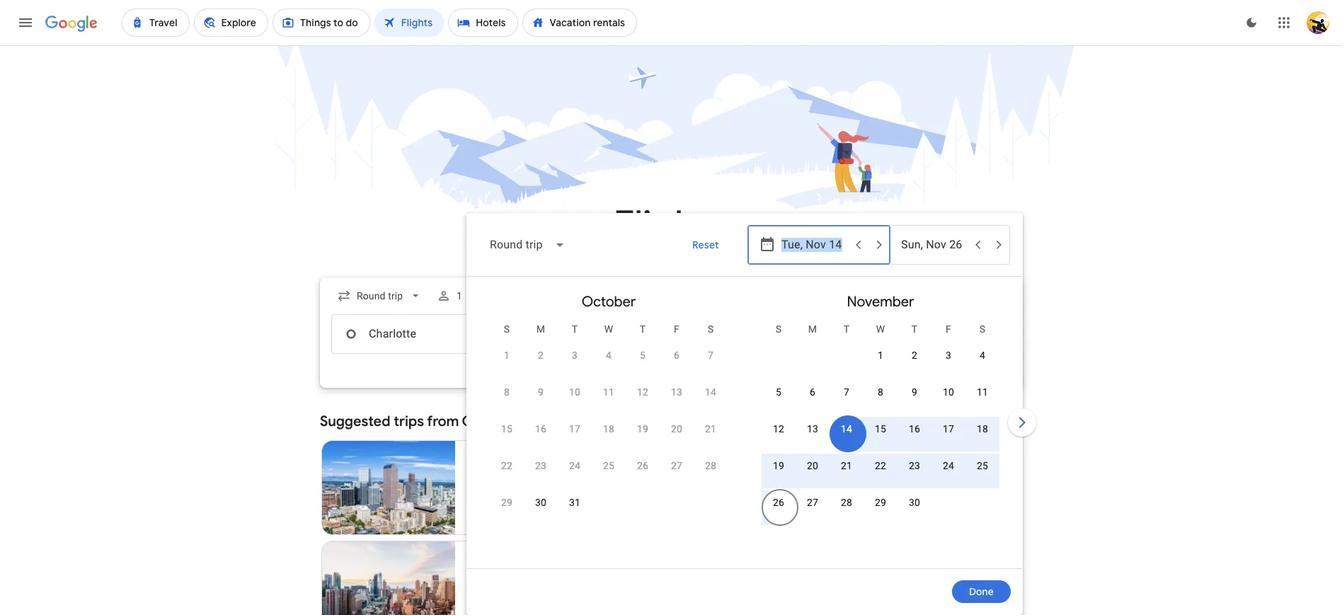 Task type: describe. For each thing, give the bounding box(es) containing it.
4 s from the left
[[980, 324, 986, 335]]

15 button inside november row group
[[864, 422, 898, 456]]

2 – 9
[[486, 468, 509, 479]]

grid inside flight search box
[[473, 283, 1017, 577]]

30 for thu, nov 30 element
[[909, 497, 921, 508]]

16 for mon, oct 16 'element'
[[535, 424, 547, 435]]

f for november
[[946, 324, 952, 335]]

6 inside suggested trips from charlotte region
[[529, 569, 535, 580]]

wed, oct 11 element
[[603, 385, 615, 399]]

row containing 26
[[762, 489, 932, 530]]

sun, nov 26, return date. element
[[773, 496, 785, 510]]

10 for fri, nov 10 element at the right bottom of page
[[943, 387, 955, 398]]

tue, nov 28 element
[[841, 496, 853, 510]]

4 button for october
[[592, 348, 626, 382]]

mon, oct 23 element
[[535, 459, 547, 473]]

27 for mon, nov 27 element
[[807, 497, 819, 508]]

18 for wed, oct 18 element
[[603, 424, 615, 435]]

mon, nov 27 element
[[807, 496, 819, 510]]

23 for thu, nov 23 element on the bottom of the page
[[909, 460, 921, 472]]

11 for sat, nov 11 element in the right bottom of the page
[[977, 387, 989, 398]]

2 23 button from the left
[[898, 459, 932, 493]]

9 button inside 'october' row group
[[524, 385, 558, 419]]

1 30 button from the left
[[524, 496, 558, 530]]

29 for sun, oct 29 element
[[501, 497, 513, 508]]

explore destinations button
[[893, 411, 1023, 433]]

1 for october
[[504, 350, 510, 361]]

thu, nov 23 element
[[909, 459, 921, 473]]

row containing 15
[[490, 416, 728, 456]]

1 horizontal spatial 19 button
[[762, 459, 796, 493]]

26 for sun, nov 26, return date. element
[[773, 497, 785, 508]]

fri, nov 10 element
[[943, 385, 955, 399]]

3 for october
[[572, 350, 578, 361]]

tue, oct 3 element
[[572, 348, 578, 363]]

next image
[[1006, 406, 1040, 440]]

1 button for november
[[864, 348, 898, 382]]

10 for the tue, oct 10 element
[[569, 387, 581, 398]]

8 for sun, oct 8 element
[[504, 387, 510, 398]]

2 button for november
[[898, 348, 932, 382]]

row containing 5
[[762, 379, 1000, 419]]

main menu image
[[17, 14, 34, 31]]

thu, oct 19 element
[[637, 422, 649, 436]]

wed, nov 22 element
[[875, 459, 887, 473]]

explore for explore destinations
[[910, 416, 945, 428]]

1 horizontal spatial 26 button
[[762, 496, 796, 530]]

6 for fri, oct 6 element
[[674, 350, 680, 361]]

dec
[[467, 468, 484, 479]]

16 for thu, nov 16 element
[[909, 424, 921, 435]]

3 t from the left
[[844, 324, 850, 335]]

thu, oct 5 element
[[640, 348, 646, 363]]

1 18 button from the left
[[592, 422, 626, 456]]

Flight search field
[[309, 213, 1040, 615]]

30 – dec
[[487, 569, 527, 580]]

1 vertical spatial 7 button
[[830, 385, 864, 419]]

5 for thu, oct 5 element on the left of page
[[640, 350, 646, 361]]

tue, oct 24 element
[[569, 459, 581, 473]]

nov 30 – dec 6
[[467, 569, 535, 580]]

sun, nov 12 element
[[773, 422, 785, 436]]

1 vertical spatial 14 button
[[830, 422, 864, 456]]

1 22 button from the left
[[490, 459, 524, 493]]

2 30 button from the left
[[898, 496, 932, 530]]

1 24 button from the left
[[558, 459, 592, 493]]

1 10 button from the left
[[558, 385, 592, 419]]

row containing 22
[[490, 453, 728, 493]]

wed, nov 8 element
[[878, 385, 884, 399]]

21 for tue, nov 21 element
[[841, 460, 853, 472]]

0 vertical spatial 19 button
[[626, 422, 660, 456]]

wed, oct 4 element
[[606, 348, 612, 363]]

1 horizontal spatial 21 button
[[830, 459, 864, 493]]

17 for fri, nov 17 element at right
[[943, 424, 955, 435]]

row containing 8
[[490, 379, 728, 419]]

9 for thu, nov 9 element on the right of the page
[[912, 387, 918, 398]]

1 vertical spatial 12 button
[[762, 422, 796, 456]]

m for november
[[809, 324, 817, 335]]

4 button for november
[[966, 348, 1000, 382]]

sun, oct 15 element
[[501, 422, 513, 436]]

15 for wed, nov 15 element
[[875, 424, 887, 435]]

27 button inside 'october' row group
[[660, 459, 694, 493]]

12 for thu, oct 12 element
[[637, 387, 649, 398]]

27 button inside november row group
[[796, 496, 830, 530]]

25 for sat, nov 25 element
[[977, 460, 989, 472]]

fri, oct 27 element
[[671, 459, 683, 473]]

row containing 19
[[762, 453, 1000, 493]]

mon, oct 30 element
[[535, 496, 547, 510]]

1 23 button from the left
[[524, 459, 558, 493]]

thu, oct 26 element
[[637, 459, 649, 473]]

31
[[569, 497, 581, 508]]

1 button
[[432, 279, 488, 313]]

14 for tue, nov 14, departure date. "element"
[[841, 424, 853, 435]]

mon, nov 6 element
[[810, 385, 816, 399]]

suggested trips from charlotte
[[320, 413, 524, 431]]

tue, oct 17 element
[[569, 422, 581, 436]]

28 for tue, nov 28 element
[[841, 497, 853, 508]]

trips
[[394, 413, 424, 431]]

1 horizontal spatial 6 button
[[796, 385, 830, 419]]

2 8 button from the left
[[864, 385, 898, 419]]

0 vertical spatial 12 button
[[626, 385, 660, 419]]

reset button
[[676, 228, 737, 262]]

3 button for october
[[558, 348, 592, 382]]

11 for wed, oct 11 element at the bottom of the page
[[603, 387, 615, 398]]

sat, oct 28 element
[[705, 459, 717, 473]]

mon, nov 13 element
[[807, 422, 819, 436]]

tue, oct 10 element
[[569, 385, 581, 399]]

1 horizontal spatial 5 button
[[762, 385, 796, 419]]

fri, oct 6 element
[[674, 348, 680, 363]]

fri, oct 13 element
[[671, 385, 683, 399]]

sat, nov 11 element
[[977, 385, 989, 399]]

0 horizontal spatial 26 button
[[626, 459, 660, 493]]

tue, nov 14, departure date. element
[[841, 422, 853, 436]]

20 button inside 'october' row group
[[660, 422, 694, 456]]

tue, nov 7 element
[[844, 385, 850, 399]]

24 for fri, nov 24 "element"
[[943, 460, 955, 472]]

flights
[[614, 201, 729, 251]]

20 button inside november row group
[[796, 459, 830, 493]]

explore destinations
[[910, 416, 1006, 428]]

wed, nov 15 element
[[875, 422, 887, 436]]

october row group
[[473, 283, 745, 563]]

2 18 button from the left
[[966, 422, 1000, 456]]

3 button for november
[[932, 348, 966, 382]]

wed, nov 29 element
[[875, 496, 887, 510]]

suggested
[[320, 413, 391, 431]]

0 vertical spatial 28 button
[[694, 459, 728, 493]]

sun, oct 29 element
[[501, 496, 513, 510]]

13 for mon, nov 13 element
[[807, 424, 819, 435]]

2 for october
[[538, 350, 544, 361]]

2 24 button from the left
[[932, 459, 966, 493]]

21 for sat, oct 21 element
[[705, 424, 717, 435]]

2 for november
[[912, 350, 918, 361]]

24 for tue, oct 24 element
[[569, 460, 581, 472]]

3 for november
[[946, 350, 952, 361]]

8 for wed, nov 8 element
[[878, 387, 884, 398]]

october
[[582, 293, 636, 311]]

new york
[[467, 553, 516, 567]]

12 for "sun, nov 12" element
[[773, 424, 785, 435]]

1 16 button from the left
[[524, 422, 558, 456]]

0 vertical spatial 14 button
[[694, 385, 728, 419]]

15 for sun, oct 15 element
[[501, 424, 513, 435]]

thu, oct 12 element
[[637, 385, 649, 399]]

fri, nov 3 element
[[946, 348, 952, 363]]

7 for sat, oct 7 element
[[708, 350, 714, 361]]

nov
[[467, 569, 484, 580]]



Task type: locate. For each thing, give the bounding box(es) containing it.
17 left wed, oct 18 element
[[569, 424, 581, 435]]

None text field
[[331, 314, 531, 354]]

15 button up sun, oct 22 element at bottom left
[[490, 422, 524, 456]]

20 for the mon, nov 20 'element'
[[807, 460, 819, 472]]

5 inside 'october' row group
[[640, 350, 646, 361]]

30 button right the wed, nov 29 'element'
[[898, 496, 932, 530]]

8
[[504, 387, 510, 398], [878, 387, 884, 398]]

20
[[671, 424, 683, 435], [807, 460, 819, 472]]

20 inside november row group
[[807, 460, 819, 472]]

m
[[537, 324, 545, 335], [809, 324, 817, 335]]

9 left the tue, oct 10 element
[[538, 387, 544, 398]]

25 inside 'october' row group
[[603, 460, 615, 472]]

0 vertical spatial 13
[[671, 387, 683, 398]]

24 button left sat, nov 25 element
[[932, 459, 966, 493]]

15 left thu, nov 16 element
[[875, 424, 887, 435]]

row containing 29
[[490, 489, 592, 530]]

7 button up sat, oct 14 element
[[694, 348, 728, 382]]

0 vertical spatial 28
[[705, 460, 717, 472]]

1 horizontal spatial 3 button
[[932, 348, 966, 382]]

24 left sat, nov 25 element
[[943, 460, 955, 472]]

12 inside november row group
[[773, 424, 785, 435]]

0 horizontal spatial 21 button
[[694, 422, 728, 456]]

1 button for october
[[490, 348, 524, 382]]

f inside 'october' row group
[[674, 324, 680, 335]]

22 for wed, nov 22 'element'
[[875, 460, 887, 472]]

12 left mon, nov 13 element
[[773, 424, 785, 435]]

12 left 'fri, oct 13' element
[[637, 387, 649, 398]]

1 vertical spatial 21
[[841, 460, 853, 472]]

2 inside 'october' row group
[[538, 350, 544, 361]]

19 for sun, nov 19 element
[[773, 460, 785, 472]]

25 inside november row group
[[977, 460, 989, 472]]

12 button up sun, nov 19 element
[[762, 422, 796, 456]]

20 button up fri, oct 27 'element'
[[660, 422, 694, 456]]

row
[[490, 336, 728, 382], [864, 336, 1000, 382], [490, 379, 728, 419], [762, 379, 1000, 419], [490, 416, 728, 456], [762, 416, 1000, 456], [490, 453, 728, 493], [762, 453, 1000, 493], [490, 489, 592, 530], [762, 489, 932, 530]]

1 f from the left
[[674, 324, 680, 335]]

0 horizontal spatial 1 button
[[490, 348, 524, 382]]

14 for sat, oct 14 element
[[705, 387, 717, 398]]

28 left the wed, nov 29 'element'
[[841, 497, 853, 508]]

25 button right fri, nov 24 "element"
[[966, 459, 1000, 493]]

20 inside 'october' row group
[[671, 424, 683, 435]]

1 3 button from the left
[[558, 348, 592, 382]]

20 button up mon, nov 27 element
[[796, 459, 830, 493]]

sat, nov 25 element
[[977, 459, 989, 473]]

22 button
[[490, 459, 524, 493], [864, 459, 898, 493]]

1 horizontal spatial 23
[[909, 460, 921, 472]]

23 button
[[524, 459, 558, 493], [898, 459, 932, 493]]

0 horizontal spatial 22
[[501, 460, 513, 472]]

4 right tue, oct 3 element
[[606, 350, 612, 361]]

30 button left 31
[[524, 496, 558, 530]]

10 inside 'october' row group
[[569, 387, 581, 398]]

s up sun, nov 5 element
[[776, 324, 782, 335]]

7 right mon, nov 6 element
[[844, 387, 850, 398]]

1 17 from the left
[[569, 424, 581, 435]]

1 horizontal spatial 28 button
[[830, 496, 864, 530]]

24 button
[[558, 459, 592, 493], [932, 459, 966, 493]]

27
[[671, 460, 683, 472], [807, 497, 819, 508]]

10 up explore destinations button
[[943, 387, 955, 398]]

19 for thu, oct 19 element
[[637, 424, 649, 435]]

20 button
[[660, 422, 694, 456], [796, 459, 830, 493]]

2 16 from the left
[[909, 424, 921, 435]]

28 inside november row group
[[841, 497, 853, 508]]

8 inside november row group
[[878, 387, 884, 398]]

destinations
[[948, 416, 1006, 428]]

27 button
[[660, 459, 694, 493], [796, 496, 830, 530]]

1 horizontal spatial 9
[[912, 387, 918, 398]]

2 29 button from the left
[[864, 496, 898, 530]]

0 horizontal spatial 19
[[637, 424, 649, 435]]

19 button
[[626, 422, 660, 456], [762, 459, 796, 493]]

4 inside 'october' row group
[[606, 350, 612, 361]]

3 s from the left
[[776, 324, 782, 335]]

grid
[[473, 283, 1017, 577]]

mon, oct 9 element
[[538, 385, 544, 399]]

2 1 button from the left
[[864, 348, 898, 382]]

denver
[[467, 453, 505, 467]]

1 horizontal spatial 18 button
[[966, 422, 1000, 456]]

1 w from the left
[[605, 324, 614, 335]]

4 for november
[[980, 350, 986, 361]]

2 4 from the left
[[980, 350, 986, 361]]

29
[[501, 497, 513, 508], [875, 497, 887, 508]]

2 4 button from the left
[[966, 348, 1000, 382]]

thu, nov 9 element
[[912, 385, 918, 399]]

6 inside november row group
[[810, 387, 816, 398]]

from
[[427, 413, 459, 431]]

0 vertical spatial 21 button
[[694, 422, 728, 456]]

f for october
[[674, 324, 680, 335]]

mon, oct 16 element
[[535, 422, 547, 436]]

19
[[637, 424, 649, 435], [773, 460, 785, 472]]

25
[[603, 460, 615, 472], [977, 460, 989, 472]]

6 button up mon, nov 13 element
[[796, 385, 830, 419]]

28 right fri, oct 27 'element'
[[705, 460, 717, 472]]

1 horizontal spatial 20
[[807, 460, 819, 472]]

1 horizontal spatial 10
[[943, 387, 955, 398]]

0 horizontal spatial m
[[537, 324, 545, 335]]

16 inside november row group
[[909, 424, 921, 435]]

14 right mon, nov 13 element
[[841, 424, 853, 435]]

22 for sun, oct 22 element at bottom left
[[501, 460, 513, 472]]

1 horizontal spatial 9 button
[[898, 385, 932, 419]]

1 horizontal spatial 3
[[946, 350, 952, 361]]

29 inside 'october' row group
[[501, 497, 513, 508]]

0 horizontal spatial 25
[[603, 460, 615, 472]]

Return text field
[[902, 226, 967, 264]]

sun, nov 19 element
[[773, 459, 785, 473]]

16
[[535, 424, 547, 435], [909, 424, 921, 435]]

13 left sat, oct 14 element
[[671, 387, 683, 398]]

november
[[847, 293, 915, 311]]

1 vertical spatial 6 button
[[796, 385, 830, 419]]

2 24 from the left
[[943, 460, 955, 472]]

9 inside november row group
[[912, 387, 918, 398]]

11 inside november row group
[[977, 387, 989, 398]]

1 horizontal spatial explore
[[910, 416, 945, 428]]

1 25 button from the left
[[592, 459, 626, 493]]

22 right 'dec'
[[501, 460, 513, 472]]

1 vertical spatial 28
[[841, 497, 853, 508]]

18
[[603, 424, 615, 435], [977, 424, 989, 435]]

15 button up wed, nov 22 'element'
[[864, 422, 898, 456]]

0 horizontal spatial 3 button
[[558, 348, 592, 382]]

17 inside 'october' row group
[[569, 424, 581, 435]]

w inside 'october' row group
[[605, 324, 614, 335]]

0 vertical spatial 20 button
[[660, 422, 694, 456]]

new
[[467, 553, 490, 567]]

2 18 from the left
[[977, 424, 989, 435]]

2 9 from the left
[[912, 387, 918, 398]]

8 button up wed, nov 15 element
[[864, 385, 898, 419]]

york
[[493, 553, 516, 567]]

0 vertical spatial 19
[[637, 424, 649, 435]]

28 for sat, oct 28 element
[[705, 460, 717, 472]]

13 inside november row group
[[807, 424, 819, 435]]

w for october
[[605, 324, 614, 335]]

26 button right wed, oct 25 element
[[626, 459, 660, 493]]

1 vertical spatial 13
[[807, 424, 819, 435]]

0 horizontal spatial 24
[[569, 460, 581, 472]]

14 button up tue, nov 21 element
[[830, 422, 864, 456]]

19 left the mon, nov 20 'element'
[[773, 460, 785, 472]]

1 vertical spatial 21 button
[[830, 459, 864, 493]]

18 button up sat, nov 25 element
[[966, 422, 1000, 456]]

wed, oct 25 element
[[603, 459, 615, 473]]

12
[[637, 387, 649, 398], [773, 424, 785, 435]]

None field
[[479, 228, 577, 262], [331, 283, 429, 309], [479, 228, 577, 262], [331, 283, 429, 309]]

11 button
[[592, 385, 626, 419], [966, 385, 1000, 419]]

9 button up mon, oct 16 'element'
[[524, 385, 558, 419]]

9 inside 'october' row group
[[538, 387, 544, 398]]

sat, nov 4 element
[[980, 348, 986, 363]]

27 button right sun, nov 26, return date. element
[[796, 496, 830, 530]]

29 button
[[490, 496, 524, 530], [864, 496, 898, 530]]

29 button left mon, oct 30 element
[[490, 496, 524, 530]]

1 vertical spatial 13 button
[[796, 422, 830, 456]]

f up fri, oct 6 element
[[674, 324, 680, 335]]

14 inside 'october' row group
[[705, 387, 717, 398]]

0 horizontal spatial 19 button
[[626, 422, 660, 456]]

1 horizontal spatial 2 button
[[898, 348, 932, 382]]

31 button
[[558, 496, 592, 530]]

sat, oct 14 element
[[705, 385, 717, 399]]

m up mon, nov 6 element
[[809, 324, 817, 335]]

7 inside 'october' row group
[[708, 350, 714, 361]]

10 inside november row group
[[943, 387, 955, 398]]

18 for sat, nov 18 element
[[977, 424, 989, 435]]

17 for tue, oct 17 element
[[569, 424, 581, 435]]

18 inside 'october' row group
[[603, 424, 615, 435]]

1 vertical spatial 27 button
[[796, 496, 830, 530]]

1 horizontal spatial 1 button
[[864, 348, 898, 382]]

16 inside 'october' row group
[[535, 424, 547, 435]]

0 horizontal spatial 9 button
[[524, 385, 558, 419]]

11 button up wed, oct 18 element
[[592, 385, 626, 419]]

1 15 from the left
[[501, 424, 513, 435]]

0 horizontal spatial 18
[[603, 424, 615, 435]]

23 for mon, oct 23 element
[[535, 460, 547, 472]]

1 button up wed, nov 8 element
[[864, 348, 898, 382]]

0 horizontal spatial 13 button
[[660, 385, 694, 419]]

1 horizontal spatial 11
[[977, 387, 989, 398]]

Departure text field
[[782, 226, 847, 264], [782, 315, 880, 353]]

28 button
[[694, 459, 728, 493], [830, 496, 864, 530]]

0 horizontal spatial explore
[[664, 380, 699, 393]]

1 inside november row group
[[878, 350, 884, 361]]

tue, oct 31 element
[[569, 496, 581, 510]]

1 button
[[490, 348, 524, 382], [864, 348, 898, 382]]

sun, oct 22 element
[[501, 459, 513, 473]]

sun, oct 1 element
[[504, 348, 510, 363]]

27 inside november row group
[[807, 497, 819, 508]]

6 right 30 – dec
[[529, 569, 535, 580]]

sat, nov 18 element
[[977, 422, 989, 436]]

fri, nov 17 element
[[943, 422, 955, 436]]

1 horizontal spatial 8
[[878, 387, 884, 398]]

30 button
[[524, 496, 558, 530], [898, 496, 932, 530]]

3 inside 'october' row group
[[572, 350, 578, 361]]

5 inside november row group
[[776, 387, 782, 398]]

3 button up the tue, oct 10 element
[[558, 348, 592, 382]]

5 for sun, nov 5 element
[[776, 387, 782, 398]]

24 right mon, oct 23 element
[[569, 460, 581, 472]]

14
[[705, 387, 717, 398], [841, 424, 853, 435]]

1 29 button from the left
[[490, 496, 524, 530]]

1 s from the left
[[504, 324, 510, 335]]

17 left sat, nov 18 element
[[943, 424, 955, 435]]

27 button right thu, oct 26 element
[[660, 459, 694, 493]]

0 vertical spatial 5
[[640, 350, 646, 361]]

1 25 from the left
[[603, 460, 615, 472]]

0 vertical spatial explore
[[664, 380, 699, 393]]

1 horizontal spatial 17
[[943, 424, 955, 435]]

13 inside 'october' row group
[[671, 387, 683, 398]]

0 horizontal spatial 6 button
[[660, 348, 694, 382]]

november row group
[[745, 283, 1017, 563]]

1 horizontal spatial 18
[[977, 424, 989, 435]]

grid containing october
[[473, 283, 1017, 577]]

21 right fri, oct 20 element
[[705, 424, 717, 435]]

explore left sat, oct 14 element
[[664, 380, 699, 393]]

6 for mon, nov 6 element
[[810, 387, 816, 398]]

1 vertical spatial 12
[[773, 424, 785, 435]]

thu, nov 30 element
[[909, 496, 921, 510]]

2 button up mon, oct 9 element
[[524, 348, 558, 382]]

0 horizontal spatial 12
[[637, 387, 649, 398]]

0 horizontal spatial w
[[605, 324, 614, 335]]

2 29 from the left
[[875, 497, 887, 508]]

1 22 from the left
[[501, 460, 513, 472]]

16 left fri, nov 17 element at right
[[909, 424, 921, 435]]

3 left wed, oct 4 element
[[572, 350, 578, 361]]

6 button
[[660, 348, 694, 382], [796, 385, 830, 419]]

7 inside row
[[844, 387, 850, 398]]

1 horizontal spatial m
[[809, 324, 817, 335]]

2
[[538, 350, 544, 361], [912, 350, 918, 361]]

4 button up wed, oct 11 element at the bottom of the page
[[592, 348, 626, 382]]

1 9 from the left
[[538, 387, 544, 398]]

29 inside november row group
[[875, 497, 887, 508]]

f
[[674, 324, 680, 335], [946, 324, 952, 335]]

1 11 button from the left
[[592, 385, 626, 419]]

23 inside november row group
[[909, 460, 921, 472]]

21 inside 'october' row group
[[705, 424, 717, 435]]

2 10 button from the left
[[932, 385, 966, 419]]

6 inside 'october' row group
[[674, 350, 680, 361]]

denver dec 2 – 9
[[467, 453, 509, 479]]

2 inside november row group
[[912, 350, 918, 361]]

6 left tue, nov 7 element
[[810, 387, 816, 398]]

1 t from the left
[[572, 324, 578, 335]]

0 horizontal spatial 7
[[708, 350, 714, 361]]

w inside november row group
[[877, 324, 885, 335]]

0 horizontal spatial 23 button
[[524, 459, 558, 493]]

11 right the tue, oct 10 element
[[603, 387, 615, 398]]

1 30 from the left
[[535, 497, 547, 508]]

1 horizontal spatial 24 button
[[932, 459, 966, 493]]

22 inside 'october' row group
[[501, 460, 513, 472]]

0 horizontal spatial 11
[[603, 387, 615, 398]]

23 right sun, oct 22 element at bottom left
[[535, 460, 547, 472]]

2 11 from the left
[[977, 387, 989, 398]]

30 left 31
[[535, 497, 547, 508]]

1 3 from the left
[[572, 350, 578, 361]]

reset
[[693, 239, 720, 251]]

1 4 button from the left
[[592, 348, 626, 382]]

4 button
[[592, 348, 626, 382], [966, 348, 1000, 382]]

1 18 from the left
[[603, 424, 615, 435]]

m up mon, oct 2 'element'
[[537, 324, 545, 335]]

0 vertical spatial 6 button
[[660, 348, 694, 382]]

29 button inside november row group
[[864, 496, 898, 530]]

3
[[572, 350, 578, 361], [946, 350, 952, 361]]

24 inside november row group
[[943, 460, 955, 472]]

16 button up mon, oct 23 element
[[524, 422, 558, 456]]

explore inside suggested trips from charlotte region
[[910, 416, 945, 428]]

29 for the wed, nov 29 'element'
[[875, 497, 887, 508]]

14 right 'fri, oct 13' element
[[705, 387, 717, 398]]

2 8 from the left
[[878, 387, 884, 398]]

27 left sat, oct 28 element
[[671, 460, 683, 472]]

29 down 2 – 9
[[501, 497, 513, 508]]

1 8 from the left
[[504, 387, 510, 398]]

9 button
[[524, 385, 558, 419], [898, 385, 932, 419]]

1 horizontal spatial 19
[[773, 460, 785, 472]]

2 button
[[524, 348, 558, 382], [898, 348, 932, 382]]

25 button
[[592, 459, 626, 493], [966, 459, 1000, 493]]

10 button up fri, nov 17 element at right
[[932, 385, 966, 419]]

1 inside 'october' row group
[[504, 350, 510, 361]]

1 2 from the left
[[538, 350, 544, 361]]

1 17 button from the left
[[558, 422, 592, 456]]

8 button
[[490, 385, 524, 419], [864, 385, 898, 419]]

1 11 from the left
[[603, 387, 615, 398]]

2 f from the left
[[946, 324, 952, 335]]

1 vertical spatial 20 button
[[796, 459, 830, 493]]

24
[[569, 460, 581, 472], [943, 460, 955, 472]]

7
[[708, 350, 714, 361], [844, 387, 850, 398]]

16 button
[[524, 422, 558, 456], [898, 422, 932, 456]]

2 22 from the left
[[875, 460, 887, 472]]

12 button
[[626, 385, 660, 419], [762, 422, 796, 456]]

1 vertical spatial 5
[[776, 387, 782, 398]]

13 button
[[660, 385, 694, 419], [796, 422, 830, 456]]

21 inside november row group
[[841, 460, 853, 472]]

1 vertical spatial 20
[[807, 460, 819, 472]]

5 button
[[626, 348, 660, 382], [762, 385, 796, 419]]

2 2 from the left
[[912, 350, 918, 361]]

2 30 from the left
[[909, 497, 921, 508]]

2 horizontal spatial 6
[[810, 387, 816, 398]]

9
[[538, 387, 544, 398], [912, 387, 918, 398]]

20 for fri, oct 20 element
[[671, 424, 683, 435]]

t up thu, nov 2 element
[[912, 324, 918, 335]]

4
[[606, 350, 612, 361], [980, 350, 986, 361]]

27 for fri, oct 27 'element'
[[671, 460, 683, 472]]

5 left mon, nov 6 element
[[776, 387, 782, 398]]

19 inside november row group
[[773, 460, 785, 472]]

fri, nov 24 element
[[943, 459, 955, 473]]

1 m from the left
[[537, 324, 545, 335]]

5 button up thu, oct 12 element
[[626, 348, 660, 382]]

2 25 from the left
[[977, 460, 989, 472]]

9 button inside november row group
[[898, 385, 932, 419]]

23 button up thu, nov 30 element
[[898, 459, 932, 493]]

1 23 from the left
[[535, 460, 547, 472]]

1 horizontal spatial 29
[[875, 497, 887, 508]]

4 inside november row group
[[980, 350, 986, 361]]

12 inside 'october' row group
[[637, 387, 649, 398]]

28 button right fri, oct 27 'element'
[[694, 459, 728, 493]]

2 button for october
[[524, 348, 558, 382]]

24 button up 31
[[558, 459, 592, 493]]

7 for tue, nov 7 element
[[844, 387, 850, 398]]

2 23 from the left
[[909, 460, 921, 472]]

23
[[535, 460, 547, 472], [909, 460, 921, 472]]

sat, oct 21 element
[[705, 422, 717, 436]]

1 15 button from the left
[[490, 422, 524, 456]]

2 departure text field from the top
[[782, 315, 880, 353]]

2 m from the left
[[809, 324, 817, 335]]

2 16 button from the left
[[898, 422, 932, 456]]

5 left fri, oct 6 element
[[640, 350, 646, 361]]

1 horizontal spatial 2
[[912, 350, 918, 361]]

21 button
[[694, 422, 728, 456], [830, 459, 864, 493]]

4 button up sat, nov 11 element in the right bottom of the page
[[966, 348, 1000, 382]]

thu, nov 2 element
[[912, 348, 918, 363]]

8 inside 'october' row group
[[504, 387, 510, 398]]

f up fri, nov 3 element
[[946, 324, 952, 335]]

w up wed, nov 1 element
[[877, 324, 885, 335]]

26
[[637, 460, 649, 472], [773, 497, 785, 508]]

charlotte
[[462, 413, 524, 431]]

14 inside november row group
[[841, 424, 853, 435]]

28 inside 'october' row group
[[705, 460, 717, 472]]

23 button up mon, oct 30 element
[[524, 459, 558, 493]]

19 button up sun, nov 26, return date. element
[[762, 459, 796, 493]]

tue, nov 21 element
[[841, 459, 853, 473]]

23 right wed, nov 22 'element'
[[909, 460, 921, 472]]

m inside november row group
[[809, 324, 817, 335]]

1 1 button from the left
[[490, 348, 524, 382]]

15 left mon, oct 16 'element'
[[501, 424, 513, 435]]

1
[[457, 290, 463, 302], [504, 350, 510, 361], [878, 350, 884, 361]]

2 17 button from the left
[[932, 422, 966, 456]]

2 9 button from the left
[[898, 385, 932, 419]]

11 button up sat, nov 18 element
[[966, 385, 1000, 419]]

17 button up fri, nov 24 "element"
[[932, 422, 966, 456]]

t down november
[[844, 324, 850, 335]]

5
[[640, 350, 646, 361], [776, 387, 782, 398]]

0 vertical spatial 27 button
[[660, 459, 694, 493]]

28
[[705, 460, 717, 472], [841, 497, 853, 508]]

0 horizontal spatial 15 button
[[490, 422, 524, 456]]

1 inside popup button
[[457, 290, 463, 302]]

2 w from the left
[[877, 324, 885, 335]]

0 horizontal spatial 7 button
[[694, 348, 728, 382]]

2 right wed, nov 1 element
[[912, 350, 918, 361]]

15 inside 'october' row group
[[501, 424, 513, 435]]

26 button
[[626, 459, 660, 493], [762, 496, 796, 530]]

none text field inside flight search box
[[331, 314, 531, 354]]

2 11 button from the left
[[966, 385, 1000, 419]]

1 horizontal spatial 5
[[776, 387, 782, 398]]

0 vertical spatial 5 button
[[626, 348, 660, 382]]

22
[[501, 460, 513, 472], [875, 460, 887, 472]]

t
[[572, 324, 578, 335], [640, 324, 646, 335], [844, 324, 850, 335], [912, 324, 918, 335]]

1 vertical spatial 5 button
[[762, 385, 796, 419]]

17
[[569, 424, 581, 435], [943, 424, 955, 435]]

w for november
[[877, 324, 885, 335]]

1 vertical spatial 6
[[810, 387, 816, 398]]

2 2 button from the left
[[898, 348, 932, 382]]

28 button left the wed, nov 29 'element'
[[830, 496, 864, 530]]

1 4 from the left
[[606, 350, 612, 361]]

sun, oct 8 element
[[504, 385, 510, 399]]

13
[[671, 387, 683, 398], [807, 424, 819, 435]]

2 22 button from the left
[[864, 459, 898, 493]]

7 right fri, oct 6 element
[[708, 350, 714, 361]]

29 left thu, nov 30 element
[[875, 497, 887, 508]]

0 horizontal spatial 5
[[640, 350, 646, 361]]

11 inside 'october' row group
[[603, 387, 615, 398]]

explore button
[[633, 373, 710, 401]]

done
[[970, 586, 994, 598]]

2 t from the left
[[640, 324, 646, 335]]

0 vertical spatial 26 button
[[626, 459, 660, 493]]

change appearance image
[[1235, 6, 1269, 40]]

0 horizontal spatial 23
[[535, 460, 547, 472]]

2 horizontal spatial 1
[[878, 350, 884, 361]]

explore
[[664, 380, 699, 393], [910, 416, 945, 428]]

26 for thu, oct 26 element
[[637, 460, 649, 472]]

9 for mon, oct 9 element
[[538, 387, 544, 398]]

18 button
[[592, 422, 626, 456], [966, 422, 1000, 456]]

26 inside 'october' row group
[[637, 460, 649, 472]]

1 horizontal spatial 13
[[807, 424, 819, 435]]

1 horizontal spatial 29 button
[[864, 496, 898, 530]]

27 inside 'october' row group
[[671, 460, 683, 472]]

m inside 'october' row group
[[537, 324, 545, 335]]

10 button up tue, oct 17 element
[[558, 385, 592, 419]]

27 right sun, nov 26, return date. element
[[807, 497, 819, 508]]

13 right "sun, nov 12" element
[[807, 424, 819, 435]]

0 vertical spatial 7 button
[[694, 348, 728, 382]]

0 horizontal spatial 16
[[535, 424, 547, 435]]

1 horizontal spatial 26
[[773, 497, 785, 508]]

row containing 12
[[762, 416, 1000, 456]]

sat, oct 7 element
[[708, 348, 714, 363]]

1 vertical spatial departure text field
[[782, 315, 880, 353]]

1 horizontal spatial 11 button
[[966, 385, 1000, 419]]

18 inside november row group
[[977, 424, 989, 435]]

29 button left thu, nov 30 element
[[864, 496, 898, 530]]

25 button right tue, oct 24 element
[[592, 459, 626, 493]]

1 departure text field from the top
[[782, 226, 847, 264]]

2 left tue, oct 3 element
[[538, 350, 544, 361]]

17 button
[[558, 422, 592, 456], [932, 422, 966, 456]]

15 button
[[490, 422, 524, 456], [864, 422, 898, 456]]

fri, oct 20 element
[[671, 422, 683, 436]]

1 horizontal spatial 22 button
[[864, 459, 898, 493]]

Return text field
[[902, 315, 999, 353]]

0 horizontal spatial 16 button
[[524, 422, 558, 456]]

16 button up thu, nov 23 element on the bottom of the page
[[898, 422, 932, 456]]

1 24 from the left
[[569, 460, 581, 472]]

1 horizontal spatial 27
[[807, 497, 819, 508]]

15
[[501, 424, 513, 435], [875, 424, 887, 435]]

done button
[[953, 575, 1011, 609]]

2 3 from the left
[[946, 350, 952, 361]]

0 horizontal spatial 10 button
[[558, 385, 592, 419]]

23 inside 'october' row group
[[535, 460, 547, 472]]

3 button
[[558, 348, 592, 382], [932, 348, 966, 382]]

mon, oct 2 element
[[538, 348, 544, 363]]

2 15 button from the left
[[864, 422, 898, 456]]

25 for wed, oct 25 element
[[603, 460, 615, 472]]

wed, oct 18 element
[[603, 422, 615, 436]]

0 horizontal spatial 2
[[538, 350, 544, 361]]

21
[[705, 424, 717, 435], [841, 460, 853, 472]]

25 right fri, nov 24 "element"
[[977, 460, 989, 472]]

30 inside 'october' row group
[[535, 497, 547, 508]]

0 horizontal spatial 29
[[501, 497, 513, 508]]

22 inside november row group
[[875, 460, 887, 472]]

1 2 button from the left
[[524, 348, 558, 382]]

0 horizontal spatial 29 button
[[490, 496, 524, 530]]

30
[[535, 497, 547, 508], [909, 497, 921, 508]]

f inside november row group
[[946, 324, 952, 335]]

1 9 button from the left
[[524, 385, 558, 419]]

15 button inside 'october' row group
[[490, 422, 524, 456]]

0 vertical spatial 20
[[671, 424, 683, 435]]

11
[[603, 387, 615, 398], [977, 387, 989, 398]]

17 inside november row group
[[943, 424, 955, 435]]

26 inside november row group
[[773, 497, 785, 508]]

14 button
[[694, 385, 728, 419], [830, 422, 864, 456]]

1 10 from the left
[[569, 387, 581, 398]]

30 for mon, oct 30 element
[[535, 497, 547, 508]]

18 right tue, oct 17 element
[[603, 424, 615, 435]]

15 inside november row group
[[875, 424, 887, 435]]

s
[[504, 324, 510, 335], [708, 324, 714, 335], [776, 324, 782, 335], [980, 324, 986, 335]]

6
[[674, 350, 680, 361], [810, 387, 816, 398], [529, 569, 535, 580]]

22 button up sun, oct 29 element
[[490, 459, 524, 493]]

0 horizontal spatial 17
[[569, 424, 581, 435]]

10 right mon, oct 9 element
[[569, 387, 581, 398]]

1 vertical spatial explore
[[910, 416, 945, 428]]

0 vertical spatial 6
[[674, 350, 680, 361]]

4 for october
[[606, 350, 612, 361]]

30 inside november row group
[[909, 497, 921, 508]]

1 for november
[[878, 350, 884, 361]]

0 horizontal spatial 3
[[572, 350, 578, 361]]

4 t from the left
[[912, 324, 918, 335]]

explore for explore
[[664, 380, 699, 393]]

2 3 button from the left
[[932, 348, 966, 382]]

2 25 button from the left
[[966, 459, 1000, 493]]

1 horizontal spatial 8 button
[[864, 385, 898, 419]]

wed, nov 1 element
[[878, 348, 884, 363]]

26 right wed, oct 25 element
[[637, 460, 649, 472]]

24 inside 'october' row group
[[569, 460, 581, 472]]

1 8 button from the left
[[490, 385, 524, 419]]

0 horizontal spatial 28 button
[[694, 459, 728, 493]]

19 inside 'october' row group
[[637, 424, 649, 435]]

1 button up sun, oct 8 element
[[490, 348, 524, 382]]

11 up destinations
[[977, 387, 989, 398]]

10 button
[[558, 385, 592, 419], [932, 385, 966, 419]]

2 10 from the left
[[943, 387, 955, 398]]

1 horizontal spatial 27 button
[[796, 496, 830, 530]]

2 17 from the left
[[943, 424, 955, 435]]

10
[[569, 387, 581, 398], [943, 387, 955, 398]]

2 15 from the left
[[875, 424, 887, 435]]

2 s from the left
[[708, 324, 714, 335]]

sun, nov 5 element
[[776, 385, 782, 399]]

1 29 from the left
[[501, 497, 513, 508]]

7 button
[[694, 348, 728, 382], [830, 385, 864, 419]]

suggested trips from charlotte region
[[320, 405, 1023, 615]]

thu, nov 16 element
[[909, 422, 921, 436]]

13 button up the mon, nov 20 'element'
[[796, 422, 830, 456]]

1 16 from the left
[[535, 424, 547, 435]]

0 vertical spatial 12
[[637, 387, 649, 398]]

m for october
[[537, 324, 545, 335]]

1 vertical spatial 28 button
[[830, 496, 864, 530]]

13 for 'fri, oct 13' element
[[671, 387, 683, 398]]

explore inside flight search box
[[664, 380, 699, 393]]

26 button left mon, nov 27 element
[[762, 496, 796, 530]]

18 button up wed, oct 25 element
[[592, 422, 626, 456]]

w
[[605, 324, 614, 335], [877, 324, 885, 335]]

mon, nov 20 element
[[807, 459, 819, 473]]

17 button up tue, oct 24 element
[[558, 422, 592, 456]]

3 inside november row group
[[946, 350, 952, 361]]

2 button up thu, nov 9 element on the right of the page
[[898, 348, 932, 382]]

0 horizontal spatial 18 button
[[592, 422, 626, 456]]

6 button up 'fri, oct 13' element
[[660, 348, 694, 382]]



Task type: vqa. For each thing, say whether or not it's contained in the screenshot.
second round from the top of the the Best departing flights main content
no



